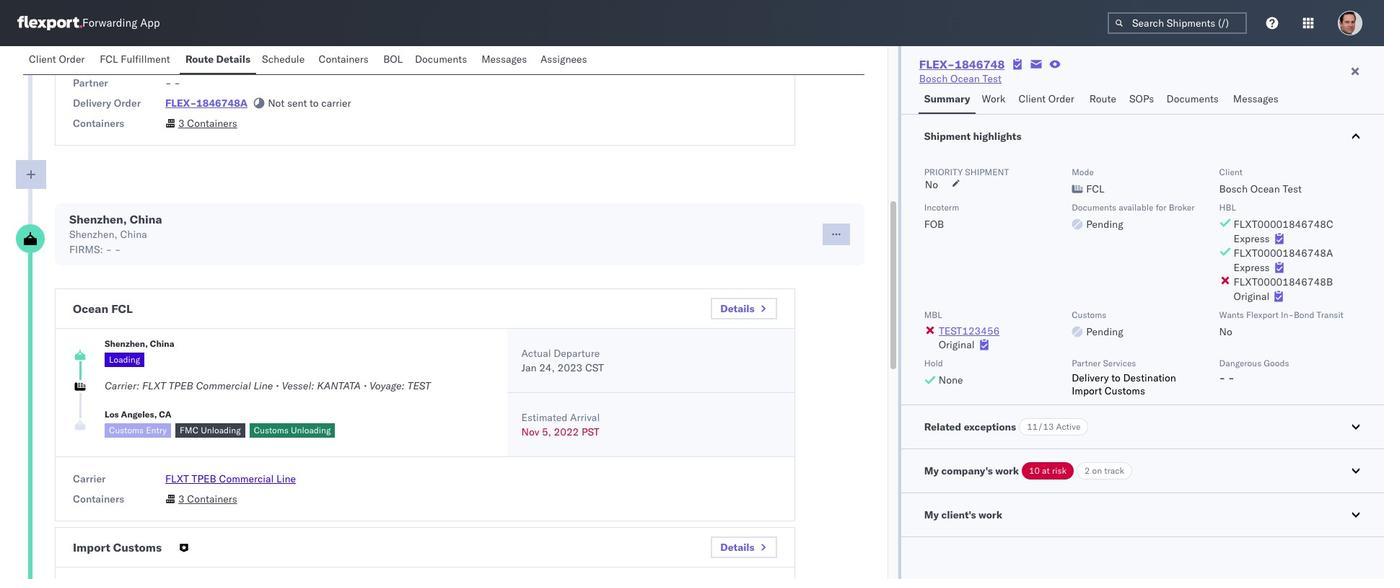Task type: locate. For each thing, give the bounding box(es) containing it.
los angeles, ca
[[105, 409, 171, 420]]

1 vertical spatial details button
[[711, 537, 777, 559]]

ocean down firms:
[[73, 302, 108, 316]]

order down forwarding app link
[[59, 53, 85, 66]]

assignees
[[540, 53, 587, 66]]

1 vertical spatial details
[[720, 302, 755, 315]]

1 horizontal spatial client
[[1019, 92, 1046, 105]]

2 horizontal spatial documents
[[1167, 92, 1219, 105]]

bosch ocean test link
[[919, 71, 1002, 86]]

1 vertical spatial client
[[1019, 92, 1046, 105]]

1 3 from the top
[[178, 117, 185, 130]]

carrier down los
[[73, 473, 106, 486]]

1 vertical spatial - -
[[165, 76, 180, 89]]

customs inside the partner services delivery to destination import customs
[[1105, 385, 1145, 398]]

1 vertical spatial messages
[[1233, 92, 1279, 105]]

fcl up shenzhen, china loading
[[111, 302, 133, 316]]

customs
[[1072, 310, 1107, 320], [1105, 385, 1145, 398], [109, 425, 144, 436], [254, 425, 289, 436], [113, 541, 162, 555]]

documents right bol button
[[415, 53, 467, 66]]

route up flex-1846748a
[[185, 53, 214, 66]]

original up flexport
[[1234, 290, 1270, 303]]

work
[[982, 92, 1006, 105]]

china inside shenzhen, china loading
[[150, 338, 174, 349]]

1 unloading from the left
[[201, 425, 241, 436]]

1 vertical spatial line
[[276, 473, 296, 486]]

documents right the sops button
[[1167, 92, 1219, 105]]

carrier down forwarding app link
[[73, 56, 106, 69]]

1 vertical spatial my
[[924, 509, 939, 522]]

documents available for broker
[[1072, 202, 1195, 213]]

route details
[[185, 53, 250, 66]]

route inside button
[[1089, 92, 1116, 105]]

messages button
[[476, 46, 535, 74], [1227, 86, 1286, 114]]

1 vertical spatial express
[[1234, 261, 1270, 274]]

commercial up fmc unloading
[[196, 380, 251, 393]]

my left client's
[[924, 509, 939, 522]]

1 - - from the top
[[165, 56, 180, 69]]

2 pending from the top
[[1086, 325, 1123, 338]]

my client's work button
[[901, 494, 1384, 537]]

test up flxt00001846748c
[[1283, 183, 1302, 196]]

2 vertical spatial details
[[720, 541, 755, 554]]

1 vertical spatial client order
[[1019, 92, 1074, 105]]

nov
[[521, 426, 539, 439]]

pending down documents available for broker
[[1086, 218, 1123, 231]]

client order button down 'flexport.' image
[[23, 46, 94, 74]]

tpeb up ca
[[169, 380, 193, 393]]

1 vertical spatial test
[[1283, 183, 1302, 196]]

tpeb down fmc unloading
[[192, 473, 216, 486]]

shenzhen, for shenzhen, china loading
[[105, 338, 148, 349]]

dangerous
[[1219, 358, 1262, 369]]

transit
[[1317, 310, 1344, 320]]

client inside client bosch ocean test incoterm fob
[[1219, 167, 1243, 178]]

1 vertical spatial partner
[[1072, 358, 1101, 369]]

containers button
[[313, 46, 378, 74]]

carrier: flxt tpeb commercial line • vessel: kantata • voyage: test
[[105, 380, 431, 393]]

priority
[[924, 167, 963, 178]]

client order right work button
[[1019, 92, 1074, 105]]

express up flxt00001846748a
[[1234, 232, 1270, 245]]

2 - - from the top
[[165, 76, 180, 89]]

flxt down fmc
[[165, 473, 189, 486]]

documents button
[[409, 46, 476, 74], [1161, 86, 1227, 114]]

11/13 active
[[1027, 421, 1081, 432]]

schedule
[[262, 53, 305, 66]]

to right sent
[[310, 97, 319, 110]]

0 vertical spatial bosch
[[919, 72, 948, 85]]

tpeb
[[169, 380, 193, 393], [192, 473, 216, 486]]

1 horizontal spatial to
[[1111, 372, 1121, 385]]

details
[[216, 53, 250, 66], [720, 302, 755, 315], [720, 541, 755, 554]]

not sent to carrier
[[268, 97, 351, 110]]

0 vertical spatial - -
[[165, 56, 180, 69]]

goods
[[1264, 358, 1289, 369]]

estimated arrival nov 5, 2022 pst
[[521, 411, 600, 439]]

route inside button
[[185, 53, 214, 66]]

fulfillment
[[121, 53, 170, 66]]

2 horizontal spatial client
[[1219, 167, 1243, 178]]

fcl inside button
[[100, 53, 118, 66]]

0 vertical spatial client order
[[29, 53, 85, 66]]

original down test123456 button
[[939, 338, 975, 351]]

import
[[1072, 385, 1102, 398], [73, 541, 110, 555]]

wants flexport in-bond transit no
[[1219, 310, 1344, 338]]

0 vertical spatial test
[[983, 72, 1002, 85]]

unloading for fmc unloading
[[201, 425, 241, 436]]

0 vertical spatial my
[[924, 465, 939, 478]]

flexport
[[1246, 310, 1279, 320]]

to down services at the right bottom of page
[[1111, 372, 1121, 385]]

work for my client's work
[[979, 509, 1002, 522]]

1 horizontal spatial import
[[1072, 385, 1102, 398]]

1 horizontal spatial documents button
[[1161, 86, 1227, 114]]

• left the vessel:
[[276, 380, 279, 393]]

0 vertical spatial client
[[29, 53, 56, 66]]

- - left route details
[[165, 56, 180, 69]]

0 vertical spatial messages button
[[476, 46, 535, 74]]

1 vertical spatial carrier
[[73, 473, 106, 486]]

0 horizontal spatial messages
[[482, 53, 527, 66]]

0 vertical spatial shenzhen,
[[69, 212, 127, 227]]

1 horizontal spatial bosch
[[1219, 183, 1248, 196]]

fcl down forwarding
[[100, 53, 118, 66]]

0 horizontal spatial client order button
[[23, 46, 94, 74]]

delivery down fcl fulfillment
[[73, 97, 111, 110]]

partner inside the partner services delivery to destination import customs
[[1072, 358, 1101, 369]]

flxt00001846748c
[[1234, 218, 1333, 231]]

1 vertical spatial work
[[979, 509, 1002, 522]]

1 my from the top
[[924, 465, 939, 478]]

1 horizontal spatial messages button
[[1227, 86, 1286, 114]]

0 horizontal spatial client order
[[29, 53, 85, 66]]

ocean up flxt00001846748c
[[1250, 183, 1280, 196]]

2 my from the top
[[924, 509, 939, 522]]

1 vertical spatial to
[[1111, 372, 1121, 385]]

ocean inside client bosch ocean test incoterm fob
[[1250, 183, 1280, 196]]

0 horizontal spatial partner
[[73, 76, 108, 89]]

client's
[[941, 509, 976, 522]]

assignees button
[[535, 46, 595, 74]]

loading
[[109, 354, 140, 365]]

details button
[[711, 298, 777, 320], [711, 537, 777, 559]]

delivery inside the partner services delivery to destination import customs
[[1072, 372, 1109, 385]]

cst
[[585, 362, 604, 375]]

3 containers down flxt tpeb commercial line link
[[178, 493, 237, 506]]

departure
[[554, 347, 600, 360]]

1 vertical spatial tpeb
[[192, 473, 216, 486]]

no
[[925, 178, 938, 191], [1219, 325, 1232, 338]]

2 express from the top
[[1234, 261, 1270, 274]]

0 horizontal spatial no
[[925, 178, 938, 191]]

- -
[[165, 56, 180, 69], [165, 76, 180, 89]]

jan
[[521, 362, 537, 375]]

voyage:
[[369, 380, 405, 393]]

2 carrier from the top
[[73, 473, 106, 486]]

0 horizontal spatial delivery
[[73, 97, 111, 110]]

1 vertical spatial shenzhen,
[[69, 228, 118, 241]]

0 vertical spatial client order button
[[23, 46, 94, 74]]

0 horizontal spatial documents
[[415, 53, 467, 66]]

ca
[[159, 409, 171, 420]]

• left voyage:
[[363, 380, 367, 393]]

client
[[29, 53, 56, 66], [1019, 92, 1046, 105], [1219, 167, 1243, 178]]

my inside button
[[924, 509, 939, 522]]

1 vertical spatial client order button
[[1013, 86, 1084, 114]]

client down 'flexport.' image
[[29, 53, 56, 66]]

- - for partner
[[165, 76, 180, 89]]

route details button
[[180, 46, 256, 74]]

1 carrier from the top
[[73, 56, 106, 69]]

partner left services at the right bottom of page
[[1072, 358, 1101, 369]]

1 vertical spatial no
[[1219, 325, 1232, 338]]

order down fcl fulfillment button
[[114, 97, 141, 110]]

priority shipment
[[924, 167, 1009, 178]]

client up hbl
[[1219, 167, 1243, 178]]

details for 2nd "details" button
[[720, 541, 755, 554]]

customs for customs unloading
[[254, 425, 289, 436]]

shenzhen,
[[69, 212, 127, 227], [69, 228, 118, 241], [105, 338, 148, 349]]

1 horizontal spatial test
[[1283, 183, 1302, 196]]

partner services delivery to destination import customs
[[1072, 358, 1176, 398]]

no down wants
[[1219, 325, 1232, 338]]

1 vertical spatial flex-
[[165, 97, 196, 110]]

bosch up hbl
[[1219, 183, 1248, 196]]

0 horizontal spatial documents button
[[409, 46, 476, 74]]

3 down flex-1846748a
[[178, 117, 185, 130]]

on
[[1092, 465, 1102, 476]]

3 down flxt tpeb commercial line
[[178, 493, 185, 506]]

bosch up summary
[[919, 72, 948, 85]]

2 3 containers from the top
[[178, 493, 237, 506]]

ocean down flex-1846748 link
[[950, 72, 980, 85]]

-
[[165, 56, 172, 69], [174, 56, 180, 69], [165, 76, 172, 89], [174, 76, 180, 89], [106, 243, 112, 256], [115, 243, 121, 256], [1219, 372, 1226, 385], [1228, 372, 1234, 385]]

2 unloading from the left
[[291, 425, 331, 436]]

work button
[[976, 86, 1013, 114]]

0 horizontal spatial line
[[254, 380, 273, 393]]

2 vertical spatial china
[[150, 338, 174, 349]]

test
[[983, 72, 1002, 85], [1283, 183, 1302, 196]]

unloading right fmc
[[201, 425, 241, 436]]

2 vertical spatial client
[[1219, 167, 1243, 178]]

hbl
[[1219, 202, 1236, 213]]

flex- down "fulfillment"
[[165, 97, 196, 110]]

work for my company's work
[[995, 465, 1019, 478]]

express for flxt00001846748a
[[1234, 261, 1270, 274]]

partner for partner services delivery to destination import customs
[[1072, 358, 1101, 369]]

china for shenzhen, china loading
[[150, 338, 174, 349]]

containers up import customs
[[73, 493, 124, 506]]

fcl down the mode
[[1086, 183, 1105, 196]]

bol button
[[378, 46, 409, 74]]

order
[[59, 53, 85, 66], [1048, 92, 1074, 105], [114, 97, 141, 110]]

0 vertical spatial details button
[[711, 298, 777, 320]]

documents button right bol
[[409, 46, 476, 74]]

unloading down the vessel:
[[291, 425, 331, 436]]

0 vertical spatial china
[[130, 212, 162, 227]]

0 horizontal spatial •
[[276, 380, 279, 393]]

work right client's
[[979, 509, 1002, 522]]

carrier
[[73, 56, 106, 69], [73, 473, 106, 486]]

0 vertical spatial line
[[254, 380, 273, 393]]

1 horizontal spatial original
[[1234, 290, 1270, 303]]

commercial down fmc unloading
[[219, 473, 274, 486]]

client order button right work
[[1013, 86, 1084, 114]]

shipment
[[965, 167, 1009, 178]]

0 vertical spatial original
[[1234, 290, 1270, 303]]

client bosch ocean test incoterm fob
[[924, 167, 1302, 231]]

active
[[1056, 421, 1081, 432]]

delivery down services at the right bottom of page
[[1072, 372, 1109, 385]]

customs for customs
[[1072, 310, 1107, 320]]

0 horizontal spatial flex-
[[165, 97, 196, 110]]

1 pending from the top
[[1086, 218, 1123, 231]]

documents down the mode
[[1072, 202, 1117, 213]]

2
[[1085, 465, 1090, 476]]

fmc unloading
[[180, 425, 241, 436]]

- - down "fulfillment"
[[165, 76, 180, 89]]

0 vertical spatial flex-
[[919, 57, 955, 71]]

line down customs unloading
[[276, 473, 296, 486]]

containers up carrier
[[319, 53, 369, 66]]

express up flxt00001846748b
[[1234, 261, 1270, 274]]

route for route
[[1089, 92, 1116, 105]]

order left the route button
[[1048, 92, 1074, 105]]

2 vertical spatial shenzhen,
[[105, 338, 148, 349]]

0 vertical spatial documents button
[[409, 46, 476, 74]]

2 horizontal spatial ocean
[[1250, 183, 1280, 196]]

1 vertical spatial commercial
[[219, 473, 274, 486]]

1 horizontal spatial line
[[276, 473, 296, 486]]

0 vertical spatial details
[[216, 53, 250, 66]]

test down 1846748
[[983, 72, 1002, 85]]

1 express from the top
[[1234, 232, 1270, 245]]

related
[[924, 421, 961, 434]]

flxt up ca
[[142, 380, 166, 393]]

1 vertical spatial 3
[[178, 493, 185, 506]]

0 horizontal spatial import
[[73, 541, 110, 555]]

1 • from the left
[[276, 380, 279, 393]]

0 horizontal spatial to
[[310, 97, 319, 110]]

0 vertical spatial express
[[1234, 232, 1270, 245]]

1 vertical spatial fcl
[[1086, 183, 1105, 196]]

0 vertical spatial documents
[[415, 53, 467, 66]]

1 horizontal spatial route
[[1089, 92, 1116, 105]]

to
[[310, 97, 319, 110], [1111, 372, 1121, 385]]

1 vertical spatial pending
[[1086, 325, 1123, 338]]

3 containers down flex-1846748a
[[178, 117, 237, 130]]

vessel:
[[282, 380, 314, 393]]

work inside button
[[979, 509, 1002, 522]]

route left sops
[[1089, 92, 1116, 105]]

fcl for fcl
[[1086, 183, 1105, 196]]

messages for the leftmost messages button
[[482, 53, 527, 66]]

to inside the partner services delivery to destination import customs
[[1111, 372, 1121, 385]]

0 horizontal spatial original
[[939, 338, 975, 351]]

documents button right sops
[[1161, 86, 1227, 114]]

route for route details
[[185, 53, 214, 66]]

1 vertical spatial documents button
[[1161, 86, 1227, 114]]

0 vertical spatial pending
[[1086, 218, 1123, 231]]

1 vertical spatial original
[[939, 338, 975, 351]]

client right work button
[[1019, 92, 1046, 105]]

bosch
[[919, 72, 948, 85], [1219, 183, 1248, 196]]

exceptions
[[964, 421, 1016, 434]]

flxt tpeb commercial line link
[[165, 473, 296, 486]]

work left 10
[[995, 465, 1019, 478]]

at
[[1042, 465, 1050, 476]]

1846748
[[955, 57, 1005, 71]]

client order down 'flexport.' image
[[29, 53, 85, 66]]

pending up services at the right bottom of page
[[1086, 325, 1123, 338]]

flex-1846748a button
[[165, 97, 248, 110]]

partner up "delivery order"
[[73, 76, 108, 89]]

1 vertical spatial delivery
[[1072, 372, 1109, 385]]

shenzhen, inside shenzhen, china loading
[[105, 338, 148, 349]]

available
[[1119, 202, 1154, 213]]

my left company's
[[924, 465, 939, 478]]

client order
[[29, 53, 85, 66], [1019, 92, 1074, 105]]

0 vertical spatial ocean
[[950, 72, 980, 85]]

work
[[995, 465, 1019, 478], [979, 509, 1002, 522]]

ocean
[[950, 72, 980, 85], [1250, 183, 1280, 196], [73, 302, 108, 316]]

no inside wants flexport in-bond transit no
[[1219, 325, 1232, 338]]

0 horizontal spatial ocean
[[73, 302, 108, 316]]

1 horizontal spatial partner
[[1072, 358, 1101, 369]]

flex- for 1846748
[[919, 57, 955, 71]]

1 horizontal spatial unloading
[[291, 425, 331, 436]]

bond
[[1294, 310, 1314, 320]]

unloading for customs unloading
[[291, 425, 331, 436]]

flex- up bosch ocean test
[[919, 57, 955, 71]]

0 horizontal spatial order
[[59, 53, 85, 66]]

china
[[130, 212, 162, 227], [120, 228, 147, 241], [150, 338, 174, 349]]

fmc
[[180, 425, 198, 436]]

pending for documents available for broker
[[1086, 218, 1123, 231]]

shenzhen, for shenzhen, china shenzhen, china firms: - -
[[69, 212, 127, 227]]

test123456
[[939, 325, 1000, 338]]

no down priority at top right
[[925, 178, 938, 191]]

0 vertical spatial messages
[[482, 53, 527, 66]]

mbl
[[924, 310, 942, 320]]

0 horizontal spatial unloading
[[201, 425, 241, 436]]

details for 1st "details" button from the top of the page
[[720, 302, 755, 315]]

1 vertical spatial ocean
[[1250, 183, 1280, 196]]

0 horizontal spatial messages button
[[476, 46, 535, 74]]

line left the vessel:
[[254, 380, 273, 393]]

0 vertical spatial fcl
[[100, 53, 118, 66]]

containers down "delivery order"
[[73, 117, 124, 130]]

0 vertical spatial carrier
[[73, 56, 106, 69]]

my for my company's work
[[924, 465, 939, 478]]



Task type: vqa. For each thing, say whether or not it's contained in the screenshot.
bottommost Name
no



Task type: describe. For each thing, give the bounding box(es) containing it.
0 vertical spatial tpeb
[[169, 380, 193, 393]]

risk
[[1052, 465, 1067, 476]]

flex-1846748
[[919, 57, 1005, 71]]

10
[[1029, 465, 1040, 476]]

summary
[[924, 92, 970, 105]]

1 vertical spatial documents
[[1167, 92, 1219, 105]]

2 horizontal spatial order
[[1048, 92, 1074, 105]]

2 • from the left
[[363, 380, 367, 393]]

in-
[[1281, 310, 1294, 320]]

1 horizontal spatial client order button
[[1013, 86, 1084, 114]]

test inside bosch ocean test link
[[983, 72, 1002, 85]]

carrier for partner
[[73, 56, 106, 69]]

los
[[105, 409, 119, 420]]

my company's work
[[924, 465, 1019, 478]]

my client's work
[[924, 509, 1002, 522]]

shipment
[[924, 130, 971, 143]]

angeles,
[[121, 409, 157, 420]]

2 vertical spatial fcl
[[111, 302, 133, 316]]

customs entry
[[109, 425, 167, 436]]

containers inside 'button'
[[319, 53, 369, 66]]

arrival
[[570, 411, 600, 424]]

fcl for fcl fulfillment
[[100, 53, 118, 66]]

2 details button from the top
[[711, 537, 777, 559]]

flex-1846748a
[[165, 97, 248, 110]]

forwarding app link
[[17, 16, 160, 30]]

test inside client bosch ocean test incoterm fob
[[1283, 183, 1302, 196]]

0 horizontal spatial client
[[29, 53, 56, 66]]

ocean fcl
[[73, 302, 133, 316]]

sent
[[287, 97, 307, 110]]

pst
[[582, 426, 599, 439]]

1 horizontal spatial ocean
[[950, 72, 980, 85]]

shipment highlights
[[924, 130, 1022, 143]]

2 vertical spatial ocean
[[73, 302, 108, 316]]

highlights
[[973, 130, 1022, 143]]

app
[[140, 16, 160, 30]]

0 vertical spatial delivery
[[73, 97, 111, 110]]

Search Shipments (/) text field
[[1108, 12, 1247, 34]]

pending for customs
[[1086, 325, 1123, 338]]

1 details button from the top
[[711, 298, 777, 320]]

1 horizontal spatial order
[[114, 97, 141, 110]]

dangerous goods - -
[[1219, 358, 1289, 385]]

flxt tpeb commercial line
[[165, 473, 296, 486]]

1 vertical spatial china
[[120, 228, 147, 241]]

destination
[[1123, 372, 1176, 385]]

my for my client's work
[[924, 509, 939, 522]]

2 on track
[[1085, 465, 1124, 476]]

0 vertical spatial flxt
[[142, 380, 166, 393]]

broker
[[1169, 202, 1195, 213]]

company's
[[941, 465, 993, 478]]

test123456 button
[[939, 325, 1000, 338]]

bosch inside client bosch ocean test incoterm fob
[[1219, 183, 1248, 196]]

carrier:
[[105, 380, 139, 393]]

flexport. image
[[17, 16, 82, 30]]

flex- for 1846748a
[[165, 97, 196, 110]]

hold
[[924, 358, 943, 369]]

- - for carrier
[[165, 56, 180, 69]]

flxt00001846748b
[[1234, 276, 1333, 289]]

shenzhen, china loading
[[105, 338, 174, 365]]

messages for the bottom messages button
[[1233, 92, 1279, 105]]

1 vertical spatial messages button
[[1227, 86, 1286, 114]]

containers down flex-1846748a
[[187, 117, 237, 130]]

1 horizontal spatial documents
[[1072, 202, 1117, 213]]

shenzhen, china shenzhen, china firms: - -
[[69, 212, 162, 256]]

flex-1846748 link
[[919, 57, 1005, 71]]

carrier for containers
[[73, 473, 106, 486]]

sops button
[[1124, 86, 1161, 114]]

bol
[[383, 53, 403, 66]]

carrier
[[321, 97, 351, 110]]

services
[[1103, 358, 1136, 369]]

2023
[[557, 362, 583, 375]]

firms:
[[69, 243, 103, 256]]

24,
[[539, 362, 555, 375]]

2022
[[554, 426, 579, 439]]

none
[[939, 374, 963, 387]]

2 3 from the top
[[178, 493, 185, 506]]

flxt00001846748a
[[1234, 247, 1333, 260]]

0 horizontal spatial bosch
[[919, 72, 948, 85]]

import inside the partner services delivery to destination import customs
[[1072, 385, 1102, 398]]

incoterm
[[924, 202, 959, 213]]

customs unloading
[[254, 425, 331, 436]]

containers down flxt tpeb commercial line
[[187, 493, 237, 506]]

partner for partner
[[73, 76, 108, 89]]

express for flxt00001846748c
[[1234, 232, 1270, 245]]

11/13
[[1027, 421, 1054, 432]]

shipment highlights button
[[901, 115, 1384, 158]]

sops
[[1129, 92, 1154, 105]]

delivery order
[[73, 97, 141, 110]]

route button
[[1084, 86, 1124, 114]]

estimated
[[521, 411, 568, 424]]

0 vertical spatial no
[[925, 178, 938, 191]]

5,
[[542, 426, 551, 439]]

for
[[1156, 202, 1167, 213]]

bosch ocean test
[[919, 72, 1002, 85]]

fob
[[924, 218, 944, 231]]

summary button
[[918, 86, 976, 114]]

test
[[407, 380, 431, 393]]

schedule button
[[256, 46, 313, 74]]

wants
[[1219, 310, 1244, 320]]

1 vertical spatial flxt
[[165, 473, 189, 486]]

0 vertical spatial commercial
[[196, 380, 251, 393]]

actual
[[521, 347, 551, 360]]

0 vertical spatial to
[[310, 97, 319, 110]]

customs for customs entry
[[109, 425, 144, 436]]

china for shenzhen, china shenzhen, china firms: - -
[[130, 212, 162, 227]]

kantata
[[317, 380, 361, 393]]

mode
[[1072, 167, 1094, 178]]

not
[[268, 97, 285, 110]]

import customs
[[73, 541, 162, 555]]

fcl fulfillment button
[[94, 46, 180, 74]]

entry
[[146, 425, 167, 436]]

track
[[1104, 465, 1124, 476]]

1 3 containers from the top
[[178, 117, 237, 130]]



